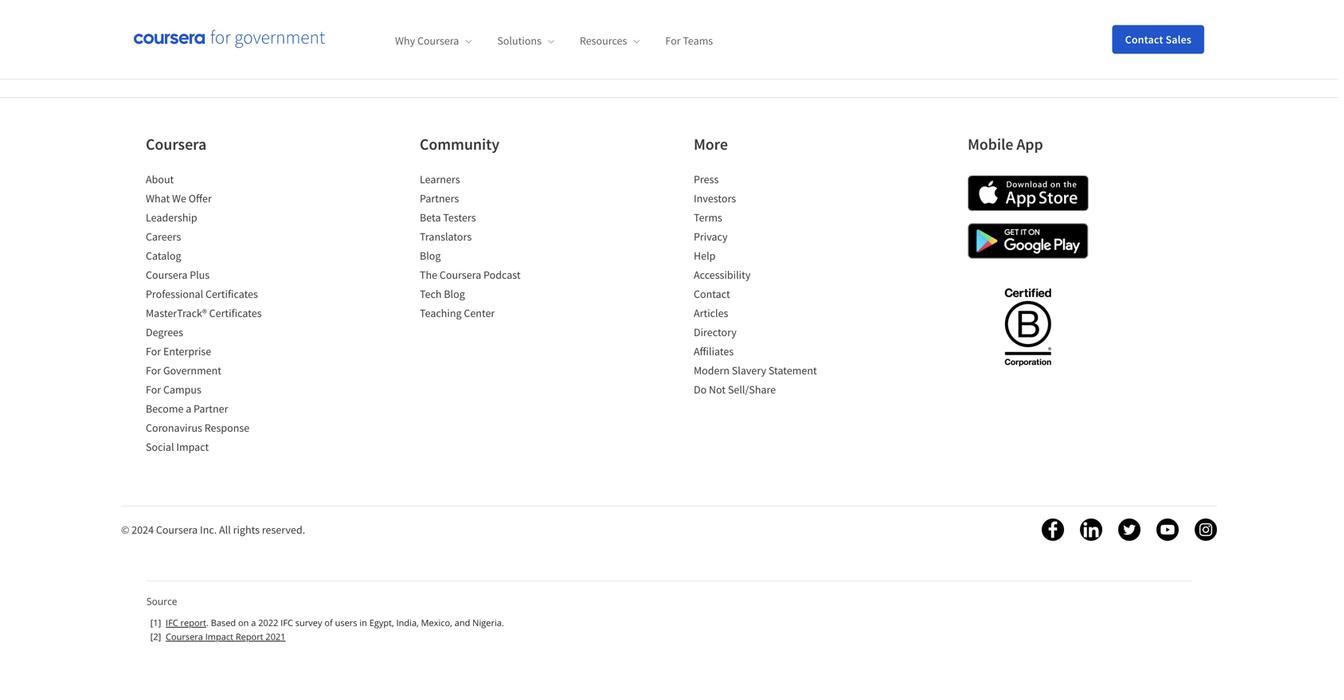 Task type: vqa. For each thing, say whether or not it's contained in the screenshot.
third list from right
yes



Task type: describe. For each thing, give the bounding box(es) containing it.
on
[[238, 617, 249, 629]]

coronavirus response link
[[146, 421, 249, 435]]

degrees
[[146, 325, 183, 339]]

in
[[360, 617, 367, 629]]

investors link
[[694, 191, 736, 206]]

statement
[[769, 363, 817, 378]]

partners
[[420, 191, 459, 206]]

contact inside press investors terms privacy help accessibility contact articles directory affiliates modern slavery statement do not sell/share
[[694, 287, 730, 301]]

response
[[205, 421, 249, 435]]

partners link
[[420, 191, 459, 206]]

for government link
[[146, 363, 221, 378]]

coursera inside learners partners beta testers translators blog the coursera podcast tech blog teaching center
[[440, 268, 481, 282]]

2022
[[258, 617, 278, 629]]

we
[[172, 191, 186, 206]]

all
[[219, 523, 231, 537]]

app
[[1017, 134, 1043, 154]]

teams
[[683, 34, 713, 48]]

1 vertical spatial certificates
[[209, 306, 262, 320]]

users
[[335, 617, 357, 629]]

why coursera
[[395, 34, 459, 48]]

mastertrack® certificates link
[[146, 306, 262, 320]]

teaching center link
[[420, 306, 495, 320]]

for up the become
[[146, 382, 161, 397]]

press link
[[694, 172, 719, 186]]

careers link
[[146, 230, 181, 244]]

mexico,
[[421, 617, 452, 629]]

for teams
[[665, 34, 713, 48]]

coursera right why on the top of page
[[417, 34, 459, 48]]

a inside the ifc report . based on a 2022 ifc survey of users in egypt, india, mexico, and nigeria. coursera impact report 2021
[[251, 617, 256, 629]]

coursera twitter image
[[1118, 519, 1141, 541]]

not
[[709, 382, 726, 397]]

blog link
[[420, 249, 441, 263]]

impact inside about what we offer leadership careers catalog coursera plus professional certificates mastertrack® certificates degrees for enterprise for government for campus become a partner coronavirus response social impact
[[176, 440, 209, 454]]

podcast
[[484, 268, 521, 282]]

list for more
[[694, 171, 829, 401]]

mastertrack®
[[146, 306, 207, 320]]

report
[[180, 617, 206, 629]]

coursera linkedin image
[[1080, 519, 1103, 541]]

2021
[[266, 631, 286, 643]]

tech
[[420, 287, 442, 301]]

affiliates link
[[694, 344, 734, 359]]

contact sales button
[[1113, 25, 1205, 54]]

about what we offer leadership careers catalog coursera plus professional certificates mastertrack® certificates degrees for enterprise for government for campus become a partner coronavirus response social impact
[[146, 172, 262, 454]]

contact link
[[694, 287, 730, 301]]

for teams link
[[665, 34, 713, 48]]

the coursera podcast link
[[420, 268, 521, 282]]

for up the for campus link
[[146, 363, 161, 378]]

become a partner link
[[146, 402, 228, 416]]

rights
[[233, 523, 260, 537]]

affiliates
[[694, 344, 734, 359]]

coursera inside about what we offer leadership careers catalog coursera plus professional certificates mastertrack® certificates degrees for enterprise for government for campus become a partner coronavirus response social impact
[[146, 268, 188, 282]]

coronavirus
[[146, 421, 202, 435]]

why
[[395, 34, 415, 48]]

community
[[420, 134, 499, 154]]

sales
[[1166, 32, 1192, 47]]

coursera instagram image
[[1195, 519, 1217, 541]]

terms
[[694, 210, 722, 225]]

the
[[420, 268, 437, 282]]

testers
[[443, 210, 476, 225]]

for down degrees at left
[[146, 344, 161, 359]]

coursera inside the ifc report . based on a 2022 ifc survey of users in egypt, india, mexico, and nigeria. coursera impact report 2021
[[166, 631, 203, 643]]

ifc report link
[[166, 617, 206, 629]]

for campus link
[[146, 382, 201, 397]]

nigeria.
[[473, 617, 504, 629]]

catalog
[[146, 249, 181, 263]]

teaching
[[420, 306, 462, 320]]

0 vertical spatial certificates
[[206, 287, 258, 301]]

survey
[[295, 617, 322, 629]]

help link
[[694, 249, 716, 263]]

degrees link
[[146, 325, 183, 339]]

about
[[146, 172, 174, 186]]

more
[[694, 134, 728, 154]]

slavery
[[732, 363, 766, 378]]

contact inside button
[[1125, 32, 1164, 47]]

modern
[[694, 363, 730, 378]]

privacy link
[[694, 230, 728, 244]]

articles link
[[694, 306, 728, 320]]

professional certificates link
[[146, 287, 258, 301]]

india,
[[396, 617, 419, 629]]

government
[[163, 363, 221, 378]]

careers
[[146, 230, 181, 244]]

why coursera link
[[395, 34, 472, 48]]

learners partners beta testers translators blog the coursera podcast tech blog teaching center
[[420, 172, 521, 320]]

mobile
[[968, 134, 1014, 154]]

do
[[694, 382, 707, 397]]



Task type: locate. For each thing, give the bounding box(es) containing it.
a down campus
[[186, 402, 191, 416]]

report
[[236, 631, 263, 643]]

a
[[186, 402, 191, 416], [251, 617, 256, 629]]

contact sales
[[1125, 32, 1192, 47]]

what we offer link
[[146, 191, 212, 206]]

coursera for government image
[[134, 30, 325, 49]]

1 horizontal spatial contact
[[1125, 32, 1164, 47]]

sell/share
[[728, 382, 776, 397]]

list for community
[[420, 171, 555, 324]]

become
[[146, 402, 184, 416]]

0 vertical spatial contact
[[1125, 32, 1164, 47]]

leadership link
[[146, 210, 197, 225]]

coursera down ifc report link
[[166, 631, 203, 643]]

©
[[121, 523, 129, 537]]

2 horizontal spatial list
[[694, 171, 829, 401]]

0 vertical spatial impact
[[176, 440, 209, 454]]

privacy
[[694, 230, 728, 244]]

coursera impact report 2021 link
[[166, 631, 286, 643]]

blog up the
[[420, 249, 441, 263]]

3 list from the left
[[694, 171, 829, 401]]

articles
[[694, 306, 728, 320]]

reserved.
[[262, 523, 305, 537]]

terms link
[[694, 210, 722, 225]]

coursera left inc. at the left bottom of the page
[[156, 523, 198, 537]]

0 horizontal spatial list
[[146, 171, 281, 458]]

1 horizontal spatial list
[[420, 171, 555, 324]]

blog up the 'teaching center' link
[[444, 287, 465, 301]]

campus
[[163, 382, 201, 397]]

source
[[147, 595, 177, 608]]

a inside about what we offer leadership careers catalog coursera plus professional certificates mastertrack® certificates degrees for enterprise for government for campus become a partner coronavirus response social impact
[[186, 402, 191, 416]]

get it on google play image
[[968, 223, 1089, 259]]

1 vertical spatial a
[[251, 617, 256, 629]]

0 horizontal spatial contact
[[694, 287, 730, 301]]

contact
[[1125, 32, 1164, 47], [694, 287, 730, 301]]

0 horizontal spatial blog
[[420, 249, 441, 263]]

modern slavery statement link
[[694, 363, 817, 378]]

list containing press
[[694, 171, 829, 401]]

1 vertical spatial blog
[[444, 287, 465, 301]]

impact
[[176, 440, 209, 454], [205, 631, 233, 643]]

contact up articles
[[694, 287, 730, 301]]

accessibility
[[694, 268, 751, 282]]

press investors terms privacy help accessibility contact articles directory affiliates modern slavery statement do not sell/share
[[694, 172, 817, 397]]

list
[[146, 171, 281, 458], [420, 171, 555, 324], [694, 171, 829, 401]]

coursera up "about" link
[[146, 134, 206, 154]]

help
[[694, 249, 716, 263]]

ifc report . based on a 2022 ifc survey of users in egypt, india, mexico, and nigeria. coursera impact report 2021
[[166, 617, 504, 643]]

for left teams
[[665, 34, 681, 48]]

certificates up mastertrack® certificates link
[[206, 287, 258, 301]]

social impact link
[[146, 440, 209, 454]]

certificates down professional certificates link
[[209, 306, 262, 320]]

1 horizontal spatial ifc
[[281, 617, 293, 629]]

coursera plus link
[[146, 268, 210, 282]]

press
[[694, 172, 719, 186]]

translators
[[420, 230, 472, 244]]

2024
[[132, 523, 154, 537]]

coursera youtube image
[[1157, 519, 1179, 541]]

impact down based
[[205, 631, 233, 643]]

ifc left report
[[166, 617, 178, 629]]

0 vertical spatial blog
[[420, 249, 441, 263]]

directory
[[694, 325, 737, 339]]

2 ifc from the left
[[281, 617, 293, 629]]

coursera up tech blog link
[[440, 268, 481, 282]]

0 vertical spatial a
[[186, 402, 191, 416]]

1 ifc from the left
[[166, 617, 178, 629]]

translators link
[[420, 230, 472, 244]]

partner
[[194, 402, 228, 416]]

resources link
[[580, 34, 640, 48]]

logo of certified b corporation image
[[995, 279, 1061, 374]]

coursera down catalog
[[146, 268, 188, 282]]

2 list from the left
[[420, 171, 555, 324]]

and
[[455, 617, 470, 629]]

ifc up 2021
[[281, 617, 293, 629]]

0 horizontal spatial ifc
[[166, 617, 178, 629]]

offer
[[189, 191, 212, 206]]

what
[[146, 191, 170, 206]]

coursera
[[417, 34, 459, 48], [146, 134, 206, 154], [146, 268, 188, 282], [440, 268, 481, 282], [156, 523, 198, 537], [166, 631, 203, 643]]

0 horizontal spatial a
[[186, 402, 191, 416]]

1 horizontal spatial blog
[[444, 287, 465, 301]]

1 vertical spatial contact
[[694, 287, 730, 301]]

beta testers link
[[420, 210, 476, 225]]

list for coursera
[[146, 171, 281, 458]]

investors
[[694, 191, 736, 206]]

egypt,
[[369, 617, 394, 629]]

leadership
[[146, 210, 197, 225]]

catalog link
[[146, 249, 181, 263]]

© 2024 coursera inc. all rights reserved.
[[121, 523, 305, 537]]

accessibility link
[[694, 268, 751, 282]]

beta
[[420, 210, 441, 225]]

list containing about
[[146, 171, 281, 458]]

mobile app
[[968, 134, 1043, 154]]

blog
[[420, 249, 441, 263], [444, 287, 465, 301]]

a right the on
[[251, 617, 256, 629]]

of
[[325, 617, 333, 629]]

resources
[[580, 34, 627, 48]]

for enterprise link
[[146, 344, 211, 359]]

1 horizontal spatial a
[[251, 617, 256, 629]]

about link
[[146, 172, 174, 186]]

contact left 'sales'
[[1125, 32, 1164, 47]]

tech blog link
[[420, 287, 465, 301]]

plus
[[190, 268, 210, 282]]

list containing learners
[[420, 171, 555, 324]]

for
[[665, 34, 681, 48], [146, 344, 161, 359], [146, 363, 161, 378], [146, 382, 161, 397]]

impact down "coronavirus response" link
[[176, 440, 209, 454]]

impact inside the ifc report . based on a 2022 ifc survey of users in egypt, india, mexico, and nigeria. coursera impact report 2021
[[205, 631, 233, 643]]

coursera facebook image
[[1042, 519, 1064, 541]]

professional
[[146, 287, 203, 301]]

directory link
[[694, 325, 737, 339]]

solutions
[[497, 34, 542, 48]]

1 list from the left
[[146, 171, 281, 458]]

learners
[[420, 172, 460, 186]]

solutions link
[[497, 34, 554, 48]]

download on the app store image
[[968, 175, 1089, 211]]

center
[[464, 306, 495, 320]]

1 vertical spatial impact
[[205, 631, 233, 643]]



